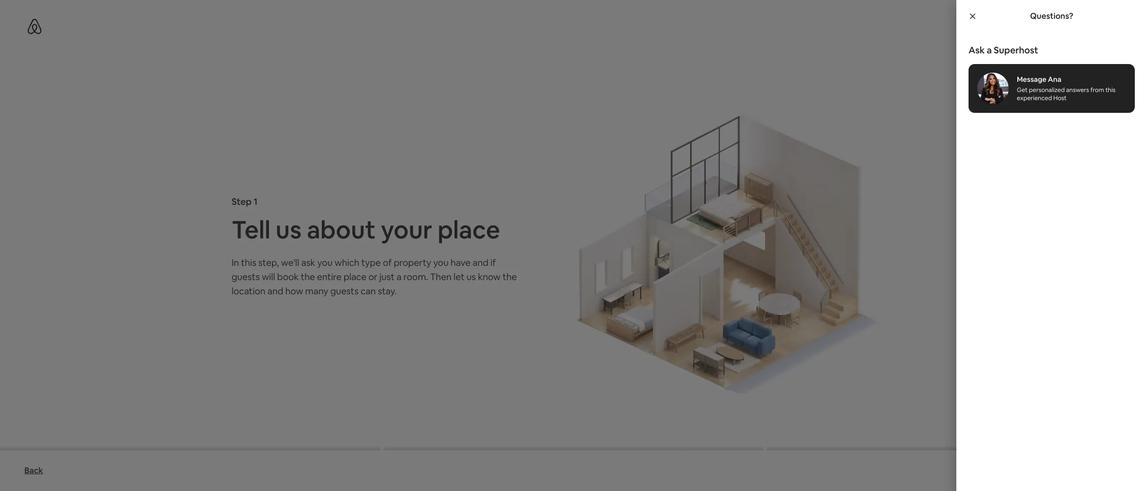 Task type: vqa. For each thing, say whether or not it's contained in the screenshot.
the top guests
yes



Task type: locate. For each thing, give the bounding box(es) containing it.
in
[[232, 257, 239, 269]]

you up entire
[[317, 257, 333, 269]]

stay.
[[378, 285, 397, 297]]

1 horizontal spatial us
[[467, 271, 476, 283]]

and
[[473, 257, 489, 269], [268, 285, 283, 297]]

1
[[254, 196, 258, 208]]

about
[[307, 214, 376, 246]]

you up then
[[433, 257, 449, 269]]

will
[[262, 271, 275, 283]]

ask
[[301, 257, 315, 269]]

book
[[277, 271, 299, 283]]

tell us about your place
[[232, 214, 500, 246]]

0 horizontal spatial the
[[301, 271, 315, 283]]

the
[[301, 271, 315, 283], [503, 271, 517, 283]]

and left if
[[473, 257, 489, 269]]

a
[[987, 44, 992, 56], [397, 271, 402, 283]]

us up the we'll
[[276, 214, 302, 246]]

us
[[276, 214, 302, 246], [467, 271, 476, 283]]

this
[[241, 257, 256, 269]]

questions? button
[[991, 16, 1061, 37]]

0 horizontal spatial us
[[276, 214, 302, 246]]

can
[[361, 285, 376, 297]]

you
[[317, 257, 333, 269], [433, 257, 449, 269]]

0 horizontal spatial you
[[317, 257, 333, 269]]

just
[[380, 271, 395, 283]]

guests up location
[[232, 271, 260, 283]]

1 the from the left
[[301, 271, 315, 283]]

a right ask
[[987, 44, 992, 56]]

in this step, we'll ask you which type of property you have and if guests will book the entire place or just a room. then let us know the location and how many guests can stay.
[[232, 257, 517, 297]]

0 vertical spatial a
[[987, 44, 992, 56]]

guests down place
[[330, 285, 359, 297]]

1 horizontal spatial you
[[433, 257, 449, 269]]

place
[[344, 271, 367, 283]]

1 horizontal spatial guests
[[330, 285, 359, 297]]

step
[[232, 196, 252, 208]]

1 vertical spatial and
[[268, 285, 283, 297]]

0 horizontal spatial a
[[397, 271, 402, 283]]

the right the know
[[503, 271, 517, 283]]

location
[[232, 285, 266, 297]]

questions? dialog
[[957, 0, 1148, 491]]

0 vertical spatial guests
[[232, 271, 260, 283]]

ask a superhost
[[969, 44, 1039, 56]]

0 vertical spatial and
[[473, 257, 489, 269]]

the down ask
[[301, 271, 315, 283]]

1 vertical spatial us
[[467, 271, 476, 283]]

questions?
[[1031, 11, 1074, 21], [1014, 22, 1052, 31]]

2 the from the left
[[503, 271, 517, 283]]

0 vertical spatial us
[[276, 214, 302, 246]]

1 vertical spatial a
[[397, 271, 402, 283]]

1 you from the left
[[317, 257, 333, 269]]

tell
[[232, 214, 271, 246]]

0 vertical spatial questions?
[[1031, 11, 1074, 21]]

1 horizontal spatial the
[[503, 271, 517, 283]]

room.
[[404, 271, 428, 283]]

1 horizontal spatial a
[[987, 44, 992, 56]]

guests
[[232, 271, 260, 283], [330, 285, 359, 297]]

1 vertical spatial guests
[[330, 285, 359, 297]]

then
[[430, 271, 452, 283]]

1 vertical spatial questions?
[[1014, 22, 1052, 31]]

a inside questions? dialog
[[987, 44, 992, 56]]

a right the just
[[397, 271, 402, 283]]

2 you from the left
[[433, 257, 449, 269]]

and down will
[[268, 285, 283, 297]]

questions? inside button
[[1014, 22, 1052, 31]]

we'll
[[281, 257, 299, 269]]

ask
[[969, 44, 985, 56]]

0 horizontal spatial guests
[[232, 271, 260, 283]]

your place
[[381, 214, 500, 246]]

us right let in the left bottom of the page
[[467, 271, 476, 283]]

let
[[454, 271, 465, 283]]

superhost
[[994, 44, 1039, 56]]

us inside in this step, we'll ask you which type of property you have and if guests will book the entire place or just a room. then let us know the location and how many guests can stay.
[[467, 271, 476, 283]]



Task type: describe. For each thing, give the bounding box(es) containing it.
which
[[335, 257, 360, 269]]

how
[[285, 285, 303, 297]]

if
[[491, 257, 496, 269]]

property
[[394, 257, 431, 269]]

1 horizontal spatial and
[[473, 257, 489, 269]]

entire
[[317, 271, 342, 283]]

questions? inside dialog
[[1031, 11, 1074, 21]]

back
[[24, 465, 43, 476]]

or
[[369, 271, 378, 283]]

know
[[478, 271, 501, 283]]

step 1
[[232, 196, 258, 208]]

step,
[[258, 257, 279, 269]]

back button
[[19, 461, 48, 481]]

a inside in this step, we'll ask you which type of property you have and if guests will book the entire place or just a room. then let us know the location and how many guests can stay.
[[397, 271, 402, 283]]

0 horizontal spatial and
[[268, 285, 283, 297]]

of
[[383, 257, 392, 269]]

type
[[362, 257, 381, 269]]

have
[[451, 257, 471, 269]]

many
[[305, 285, 328, 297]]



